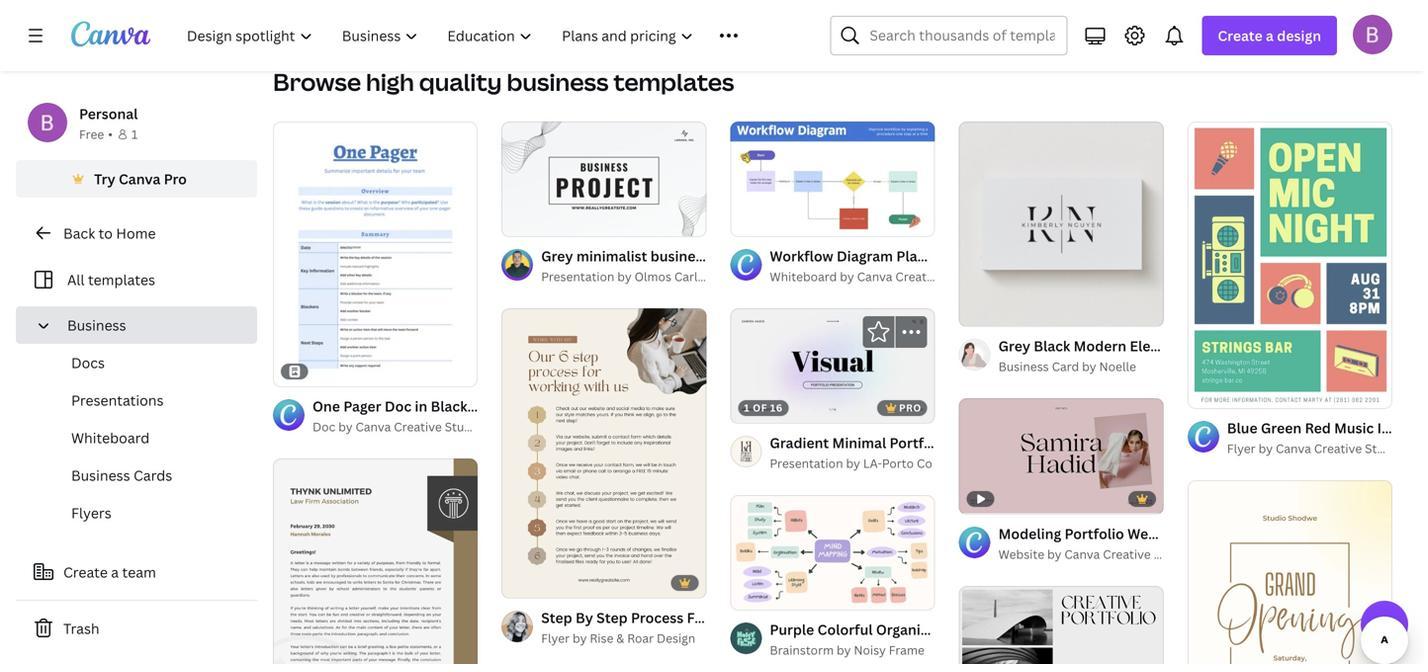 Task type: vqa. For each thing, say whether or not it's contained in the screenshot.
The Canva editor with templates available for small teams image
no



Task type: describe. For each thing, give the bounding box(es) containing it.
by inside purple colorful organic mind map brainstorm brainstorm by noisy frame
[[837, 642, 851, 659]]

canva for whiteboard by canva creative studio
[[857, 269, 892, 285]]

rise
[[590, 631, 613, 647]]

website by canva creative studio
[[998, 546, 1191, 562]]

of for presentation by la-porto co
[[753, 402, 767, 415]]

map
[[969, 621, 998, 639]]

try
[[94, 170, 115, 188]]

website
[[998, 546, 1044, 562]]

grey minimalist business project presentation link
[[541, 245, 851, 267]]

olmos
[[634, 269, 671, 285]]

doc by canva creative studio
[[312, 419, 482, 435]]

personal
[[79, 104, 138, 123]]

0 horizontal spatial business
[[507, 66, 609, 98]]

create for create a team
[[63, 563, 108, 582]]

grey
[[541, 247, 573, 266]]

doc
[[312, 419, 335, 435]]

presentations
[[71, 391, 164, 410]]

0 horizontal spatial brainstorm
[[770, 642, 834, 659]]

flyer by canva creative studio
[[1227, 441, 1402, 457]]

cards
[[133, 466, 172, 485]]

1 30 items from the left
[[273, 16, 323, 33]]

whiteboard for whiteboard by canva creative studio
[[770, 269, 837, 285]]

whiteboard by canva creative studio
[[770, 269, 984, 285]]

16
[[770, 402, 783, 415]]

create a team
[[63, 563, 156, 582]]

?
[[1379, 611, 1390, 639]]

porto
[[882, 455, 914, 472]]

a for design
[[1266, 26, 1274, 45]]

? button
[[1361, 601, 1408, 649]]

1 30 from the left
[[273, 16, 288, 33]]

whiteboard link
[[32, 419, 257, 457]]

free
[[79, 126, 104, 142]]

organic
[[876, 621, 928, 639]]

project
[[713, 247, 761, 266]]

0 vertical spatial templates
[[613, 66, 734, 98]]

4 30 from the left
[[1357, 16, 1372, 33]]

quality
[[419, 66, 502, 98]]

create a design button
[[1202, 16, 1337, 55]]

presentations link
[[32, 382, 257, 419]]

studio for doc by canva creative studio
[[445, 419, 482, 435]]

business cards link
[[32, 457, 257, 494]]

1 for 1 of 14
[[515, 214, 521, 227]]

browse
[[273, 66, 361, 98]]

1 for 1
[[131, 126, 138, 142]]

pro
[[164, 170, 187, 188]]

frame
[[889, 642, 924, 659]]

presentation by la-porto co
[[770, 455, 932, 472]]

step by step process for working with us services flyer image
[[502, 309, 706, 598]]

workflow diagram planning whiteboard in purple blue modern professional style image
[[730, 121, 935, 237]]

&
[[616, 631, 624, 647]]

design
[[657, 631, 695, 647]]

one pager doc in black and white blue light blue classic professional style image
[[273, 122, 478, 387]]

creative for flyer by canva creative studio
[[1314, 441, 1362, 457]]

1 of 14
[[515, 214, 554, 227]]

business card by noelle
[[998, 359, 1136, 375]]

beige modern promotion announcement grand opening flyer image
[[1187, 481, 1392, 665]]

purple
[[770, 621, 814, 639]]

2 30 items from the left
[[634, 16, 684, 33]]

1 of 3 link
[[959, 122, 1164, 327]]

by for website by canva creative studio
[[1047, 546, 1062, 562]]

bob builder image
[[1353, 15, 1392, 54]]

creative for doc by canva creative studio
[[394, 419, 442, 435]]

by for whiteboard by canva creative studio
[[840, 269, 854, 285]]

browse high quality business templates
[[273, 66, 734, 98]]

1 of 16 link
[[730, 308, 935, 424]]

1 for 1 of 3
[[973, 304, 978, 317]]

design
[[1277, 26, 1321, 45]]

by inside the grey minimalist business project presentation presentation by olmos carlos
[[617, 269, 632, 285]]

1 of 16
[[744, 402, 783, 415]]

noelle
[[1099, 359, 1136, 375]]

0 horizontal spatial templates
[[88, 270, 155, 289]]

canva inside try canva pro button
[[119, 170, 160, 188]]

4 30 items from the left
[[1357, 16, 1407, 33]]

free •
[[79, 126, 113, 142]]

1 horizontal spatial presentation
[[770, 455, 843, 472]]

flyer for flyer by canva creative studio
[[1227, 441, 1256, 457]]

by for flyer by rise & roar design
[[573, 631, 587, 647]]

presentation by olmos carlos link
[[541, 267, 711, 287]]

pro
[[899, 402, 922, 415]]

try canva pro
[[94, 170, 187, 188]]

blue green red music icons open mic night flyer image
[[1187, 122, 1392, 409]]

purple colorful organic mind map brainstorm brainstorm by noisy frame
[[770, 621, 1077, 659]]

canva for doc by canva creative studio
[[355, 419, 391, 435]]

home
[[116, 224, 156, 243]]

flyers link
[[32, 494, 257, 532]]

all templates link
[[28, 261, 245, 299]]

gradient minimal portfolio proposal presentation image
[[730, 308, 935, 424]]

high
[[366, 66, 414, 98]]

by for doc by canva creative studio
[[338, 419, 353, 435]]

noisy
[[854, 642, 886, 659]]

business for business cards
[[71, 466, 130, 485]]

studio for website by canva creative studio
[[1154, 546, 1191, 562]]



Task type: locate. For each thing, give the bounding box(es) containing it.
business
[[67, 316, 126, 335], [998, 359, 1049, 375], [71, 466, 130, 485]]

studio
[[946, 269, 984, 285], [445, 419, 482, 435], [1365, 441, 1402, 457], [1154, 546, 1191, 562]]

1 of 14 link
[[502, 121, 706, 237]]

creative for whiteboard by canva creative studio
[[895, 269, 943, 285]]

1
[[131, 126, 138, 142], [515, 214, 521, 227], [973, 304, 978, 317], [744, 402, 750, 415]]

business left card
[[998, 359, 1049, 375]]

flyer by rise & roar design
[[541, 631, 695, 647]]

roar
[[627, 631, 654, 647]]

0 vertical spatial a
[[1266, 26, 1274, 45]]

1 vertical spatial a
[[111, 563, 119, 582]]

3 items from the left
[[1014, 16, 1046, 33]]

create
[[1218, 26, 1263, 45], [63, 563, 108, 582]]

minimalist
[[576, 247, 647, 266]]

a inside button
[[111, 563, 119, 582]]

of left 16
[[753, 402, 767, 415]]

doc by canva creative studio link
[[312, 417, 482, 437]]

back to home link
[[16, 214, 257, 253]]

studio for whiteboard by canva creative studio
[[946, 269, 984, 285]]

purple colorful organic mind map brainstorm image
[[730, 495, 935, 610]]

canva inside 'doc by canva creative studio' link
[[355, 419, 391, 435]]

of left '14'
[[524, 214, 539, 227]]

0 horizontal spatial create
[[63, 563, 108, 582]]

by inside "link"
[[573, 631, 587, 647]]

canva for website by canva creative studio
[[1064, 546, 1100, 562]]

of for business card by noelle
[[981, 304, 996, 317]]

try canva pro button
[[16, 160, 257, 198]]

website by canva creative studio link
[[998, 545, 1191, 564]]

2 30 from the left
[[634, 16, 649, 33]]

1 vertical spatial business
[[650, 247, 709, 266]]

None search field
[[830, 16, 1067, 55]]

business up flyers
[[71, 466, 130, 485]]

whiteboard for whiteboard
[[71, 429, 150, 447]]

of
[[524, 214, 539, 227], [981, 304, 996, 317], [753, 402, 767, 415]]

presentation by la-porto co link
[[770, 454, 935, 474]]

0 vertical spatial whiteboard
[[770, 269, 837, 285]]

presentation down 16
[[770, 455, 843, 472]]

1 vertical spatial brainstorm
[[770, 642, 834, 659]]

1 vertical spatial presentation
[[770, 455, 843, 472]]

create a design
[[1218, 26, 1321, 45]]

0 vertical spatial presentation
[[541, 269, 614, 285]]

presentation
[[541, 269, 614, 285], [770, 455, 843, 472]]

1 of 3
[[973, 304, 1005, 317]]

3
[[999, 304, 1005, 317]]

1 horizontal spatial of
[[753, 402, 767, 415]]

by for presentation by la-porto co
[[846, 455, 860, 472]]

a left design in the right top of the page
[[1266, 26, 1274, 45]]

grey minimalist business project presentation image
[[502, 121, 706, 237]]

brainstorm
[[1002, 621, 1077, 639], [770, 642, 834, 659]]

docs link
[[32, 344, 257, 382]]

create inside dropdown button
[[1218, 26, 1263, 45]]

all
[[67, 270, 85, 289]]

business cards
[[71, 466, 172, 485]]

items
[[291, 16, 323, 33], [652, 16, 684, 33], [1014, 16, 1046, 33], [1375, 16, 1407, 33]]

0 vertical spatial business
[[507, 66, 609, 98]]

a inside dropdown button
[[1266, 26, 1274, 45]]

trash link
[[16, 609, 257, 649]]

30 items
[[273, 16, 323, 33], [634, 16, 684, 33], [995, 16, 1046, 33], [1357, 16, 1407, 33]]

1 horizontal spatial a
[[1266, 26, 1274, 45]]

1 horizontal spatial whiteboard
[[770, 269, 837, 285]]

brainstorm down purple
[[770, 642, 834, 659]]

a
[[1266, 26, 1274, 45], [111, 563, 119, 582]]

1 vertical spatial templates
[[88, 270, 155, 289]]

team
[[122, 563, 156, 582]]

card
[[1052, 359, 1079, 375]]

top level navigation element
[[174, 16, 783, 55], [174, 16, 783, 55]]

flyer for flyer by rise & roar design
[[541, 631, 570, 647]]

presentation
[[765, 247, 851, 266]]

trash
[[63, 620, 99, 638]]

back
[[63, 224, 95, 243]]

1 left '14'
[[515, 214, 521, 227]]

back to home
[[63, 224, 156, 243]]

business for business
[[67, 316, 126, 335]]

grey black modern elegant name initials monogram business card image
[[959, 122, 1164, 327]]

whiteboard down presentation at the top right of the page
[[770, 269, 837, 285]]

of for presentation by olmos carlos
[[524, 214, 539, 227]]

1 for 1 of 16
[[744, 402, 750, 415]]

2 vertical spatial of
[[753, 402, 767, 415]]

creative inside 'link'
[[1314, 441, 1362, 457]]

create a team button
[[16, 553, 257, 592]]

flyers
[[71, 504, 111, 523]]

1 vertical spatial flyer
[[541, 631, 570, 647]]

0 vertical spatial of
[[524, 214, 539, 227]]

business up "docs"
[[67, 316, 126, 335]]

colorful
[[817, 621, 873, 639]]

14
[[542, 214, 554, 227]]

flyer
[[1227, 441, 1256, 457], [541, 631, 570, 647]]

by inside 'link'
[[1258, 441, 1273, 457]]

30
[[273, 16, 288, 33], [634, 16, 649, 33], [995, 16, 1011, 33], [1357, 16, 1372, 33]]

create inside button
[[63, 563, 108, 582]]

2 items from the left
[[652, 16, 684, 33]]

1 horizontal spatial business
[[650, 247, 709, 266]]

studio for flyer by canva creative studio
[[1365, 441, 1402, 457]]

business for business card by noelle
[[998, 359, 1049, 375]]

flyer by canva creative studio link
[[1227, 439, 1402, 459]]

carlos
[[674, 269, 711, 285]]

whiteboard by canva creative studio link
[[770, 267, 984, 287]]

create left "team"
[[63, 563, 108, 582]]

flyer inside flyer by rise & roar design "link"
[[541, 631, 570, 647]]

a left "team"
[[111, 563, 119, 582]]

templates
[[613, 66, 734, 98], [88, 270, 155, 289]]

of left 3
[[981, 304, 996, 317]]

business inside the grey minimalist business project presentation presentation by olmos carlos
[[650, 247, 709, 266]]

1 horizontal spatial templates
[[613, 66, 734, 98]]

0 horizontal spatial presentation
[[541, 269, 614, 285]]

create left design in the right top of the page
[[1218, 26, 1263, 45]]

1 vertical spatial business
[[998, 359, 1049, 375]]

3 30 items from the left
[[995, 16, 1046, 33]]

canva inside flyer by canva creative studio 'link'
[[1276, 441, 1311, 457]]

business inside "business cards" link
[[71, 466, 130, 485]]

0 vertical spatial brainstorm
[[1002, 621, 1077, 639]]

1 horizontal spatial create
[[1218, 26, 1263, 45]]

grey minimalist business project presentation presentation by olmos carlos
[[541, 247, 851, 285]]

0 horizontal spatial of
[[524, 214, 539, 227]]

•
[[108, 126, 113, 142]]

business right 'quality'
[[507, 66, 609, 98]]

business up carlos
[[650, 247, 709, 266]]

1 left 16
[[744, 402, 750, 415]]

to
[[99, 224, 113, 243]]

business
[[507, 66, 609, 98], [650, 247, 709, 266]]

all templates
[[67, 270, 155, 289]]

0 horizontal spatial flyer
[[541, 631, 570, 647]]

creative for website by canva creative studio
[[1103, 546, 1151, 562]]

brainstorm by noisy frame link
[[770, 641, 935, 661]]

flyer inside flyer by canva creative studio 'link'
[[1227, 441, 1256, 457]]

1 vertical spatial of
[[981, 304, 996, 317]]

flyer by rise & roar design link
[[541, 629, 706, 649]]

docs
[[71, 354, 105, 372]]

3 30 from the left
[[995, 16, 1011, 33]]

presentation down grey
[[541, 269, 614, 285]]

purple colorful organic mind map brainstorm link
[[770, 619, 1077, 641]]

brown and gray minimalist law firm letterhead image
[[273, 459, 478, 665]]

by for flyer by canva creative studio
[[1258, 441, 1273, 457]]

studio inside 'link'
[[1365, 441, 1402, 457]]

1 horizontal spatial flyer
[[1227, 441, 1256, 457]]

1 horizontal spatial brainstorm
[[1002, 621, 1077, 639]]

2 horizontal spatial of
[[981, 304, 996, 317]]

business card by noelle link
[[998, 357, 1164, 377]]

co
[[917, 455, 932, 472]]

canva for flyer by canva creative studio
[[1276, 441, 1311, 457]]

a for team
[[111, 563, 119, 582]]

create for create a design
[[1218, 26, 1263, 45]]

0 vertical spatial flyer
[[1227, 441, 1256, 457]]

la-
[[863, 455, 882, 472]]

0 horizontal spatial a
[[111, 563, 119, 582]]

canva inside whiteboard by canva creative studio link
[[857, 269, 892, 285]]

mind
[[931, 621, 966, 639]]

1 left 3
[[973, 304, 978, 317]]

canva inside website by canva creative studio link
[[1064, 546, 1100, 562]]

1 items from the left
[[291, 16, 323, 33]]

presentation inside the grey minimalist business project presentation presentation by olmos carlos
[[541, 269, 614, 285]]

0 vertical spatial create
[[1218, 26, 1263, 45]]

whiteboard
[[770, 269, 837, 285], [71, 429, 150, 447]]

2 vertical spatial business
[[71, 466, 130, 485]]

business inside business card by noelle link
[[998, 359, 1049, 375]]

1 vertical spatial create
[[63, 563, 108, 582]]

by
[[840, 269, 854, 285], [617, 269, 632, 285], [1082, 359, 1096, 375], [338, 419, 353, 435], [1258, 441, 1273, 457], [846, 455, 860, 472], [1047, 546, 1062, 562], [573, 631, 587, 647], [837, 642, 851, 659]]

whiteboard down presentations
[[71, 429, 150, 447]]

0 horizontal spatial whiteboard
[[71, 429, 150, 447]]

0 vertical spatial business
[[67, 316, 126, 335]]

1 right •
[[131, 126, 138, 142]]

Search search field
[[870, 17, 1055, 54]]

1 vertical spatial whiteboard
[[71, 429, 150, 447]]

4 items from the left
[[1375, 16, 1407, 33]]

brainstorm right map
[[1002, 621, 1077, 639]]



